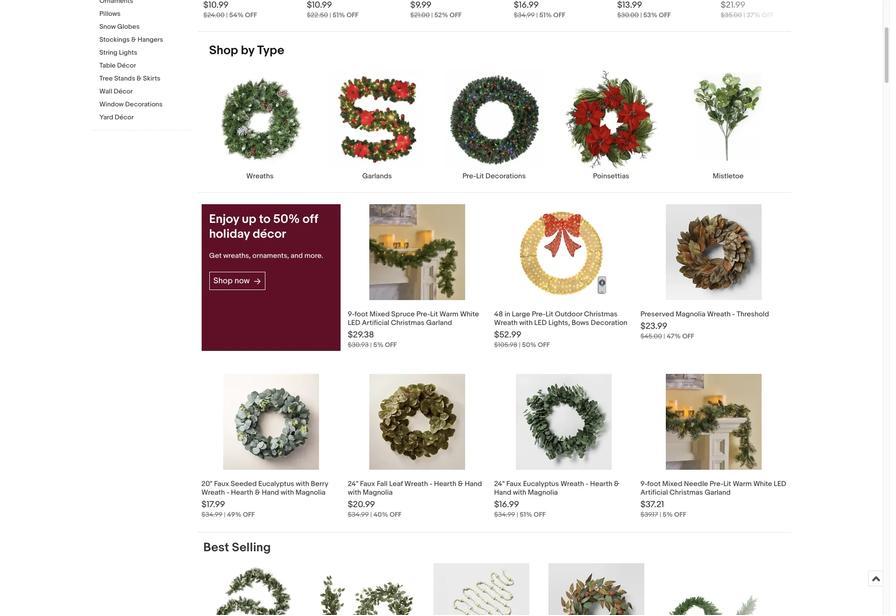 Task type: vqa. For each thing, say whether or not it's contained in the screenshot.


Task type: locate. For each thing, give the bounding box(es) containing it.
hand inside the 20" faux seeded eucalyptus with berry wreath - hearth & hand with magnolia $17.99 $34.99 | 49% off
[[262, 488, 279, 497]]

1 horizontal spatial 5%
[[663, 511, 673, 519]]

hand
[[465, 480, 482, 489], [262, 488, 279, 497], [494, 488, 512, 497]]

1 horizontal spatial warm
[[733, 480, 752, 489]]

pillows
[[99, 10, 121, 18]]

0 horizontal spatial artificial
[[362, 318, 390, 328]]

$10.99 up $22.50
[[307, 0, 332, 11]]

off inside preserved magnolia wreath - threshold $23.99 $45.00 | 47% off
[[683, 332, 695, 341]]

0 vertical spatial garland
[[426, 318, 452, 328]]

24" for magnolia
[[348, 480, 359, 489]]

garland inside 9-foot mixed needle pre-lit warm white led artificial christmas garland $37.21 $39.17 | 5% off
[[705, 488, 731, 497]]

0 horizontal spatial decorations
[[125, 100, 163, 108]]

garland
[[426, 318, 452, 328], [705, 488, 731, 497]]

1 horizontal spatial led
[[535, 318, 547, 328]]

1 horizontal spatial $10.99
[[307, 0, 332, 11]]

1 vertical spatial mixed
[[663, 480, 683, 489]]

24" inside 24" faux fall leaf wreath - hearth & hand with magnolia $20.99 $34.99 | 40% off
[[348, 480, 359, 489]]

2 faux from the left
[[360, 480, 375, 489]]

warm for $37.21
[[733, 480, 752, 489]]

décor
[[253, 227, 286, 242]]

window
[[99, 100, 124, 108]]

lit inside 9-foot mixed needle pre-lit warm white led artificial christmas garland $37.21 $39.17 | 5% off
[[724, 480, 732, 489]]

0 horizontal spatial christmas
[[391, 318, 425, 328]]

wreath inside 48 in large pre-lit outdoor christmas wreath with led lights, bows decoration $52.99 $105.98 | 50% off
[[494, 318, 518, 328]]

53%
[[644, 11, 658, 19]]

wreath inside 24" faux fall leaf wreath - hearth & hand with magnolia $20.99 $34.99 | 40% off
[[405, 480, 428, 489]]

0 horizontal spatial garland
[[426, 318, 452, 328]]

1 horizontal spatial 9-
[[641, 480, 648, 489]]

1 vertical spatial 5%
[[663, 511, 673, 519]]

table
[[99, 61, 116, 70]]

skirts
[[143, 74, 161, 82]]

1 faux from the left
[[214, 480, 229, 489]]

0 vertical spatial white
[[460, 310, 479, 319]]

off inside the $9.99 $21.00 | 52% off
[[450, 11, 462, 19]]

9- inside 9-foot mixed spruce pre-lit warm white led artificial christmas garland $29.38 $30.93 | 5% off
[[348, 310, 355, 319]]

24" faux eucalyptus wreath - hearth & hand with magnolia image
[[516, 374, 612, 470]]

2 horizontal spatial led
[[774, 480, 787, 489]]

$9.99 $21.00 | 52% off
[[411, 0, 462, 19]]

foot up $37.21
[[648, 480, 661, 489]]

artificial up $37.21
[[641, 488, 668, 497]]

artificial for $29.38
[[362, 318, 390, 328]]

led inside 9-foot mixed spruce pre-lit warm white led artificial christmas garland $29.38 $30.93 | 5% off
[[348, 318, 361, 328]]

christmas inside 9-foot mixed needle pre-lit warm white led artificial christmas garland $37.21 $39.17 | 5% off
[[670, 488, 704, 497]]

5% down $37.21
[[663, 511, 673, 519]]

and
[[291, 251, 303, 260]]

$45.00
[[641, 332, 663, 341]]

$24.00 text field
[[204, 11, 225, 19]]

2 horizontal spatial 51%
[[540, 11, 552, 19]]

mistletoe
[[713, 172, 744, 181]]

faux inside 24" faux eucalyptus wreath - hearth & hand with magnolia $16.99 $34.99 | 51% off
[[507, 480, 522, 489]]

northlight v04261 canadian pine christmas garland 2.7m x 36cm. image
[[664, 563, 760, 615]]

0 horizontal spatial eucalyptus
[[258, 480, 294, 489]]

foot inside 9-foot mixed needle pre-lit warm white led artificial christmas garland $37.21 $39.17 | 5% off
[[648, 480, 661, 489]]

garland inside 9-foot mixed spruce pre-lit warm white led artificial christmas garland $29.38 $30.93 | 5% off
[[426, 318, 452, 328]]

wreath
[[708, 310, 731, 319], [494, 318, 518, 328], [405, 480, 428, 489], [561, 480, 584, 489], [202, 488, 225, 497]]

$35.00 text field
[[721, 11, 743, 19]]

5% down $29.38
[[374, 341, 384, 349]]

$10.99 inside $10.99 $24.00 | 54% off
[[204, 0, 229, 11]]

warm right needle
[[733, 480, 752, 489]]

christmas for $37.21
[[670, 488, 704, 497]]

0 vertical spatial warm
[[440, 310, 459, 319]]

2 horizontal spatial hearth
[[590, 480, 613, 489]]

1 vertical spatial $16.99
[[494, 500, 519, 510]]

décor down "stands"
[[114, 87, 133, 95]]

5%
[[374, 341, 384, 349], [663, 511, 673, 519]]

5% inside 9-foot mixed spruce pre-lit warm white led artificial christmas garland $29.38 $30.93 | 5% off
[[374, 341, 384, 349]]

1 vertical spatial decorations
[[486, 172, 526, 181]]

poinsettias
[[594, 172, 630, 181]]

0 horizontal spatial hand
[[262, 488, 279, 497]]

tree stands & skirts link
[[99, 74, 191, 83]]

0 vertical spatial shop
[[209, 43, 238, 58]]

1 vertical spatial shop
[[214, 276, 233, 286]]

0 horizontal spatial 51%
[[333, 11, 345, 19]]

$105.98
[[494, 341, 518, 349]]

foot inside 9-foot mixed spruce pre-lit warm white led artificial christmas garland $29.38 $30.93 | 5% off
[[355, 310, 368, 319]]

white inside 9-foot mixed spruce pre-lit warm white led artificial christmas garland $29.38 $30.93 | 5% off
[[460, 310, 479, 319]]

1 horizontal spatial hand
[[465, 480, 482, 489]]

shop left the by
[[209, 43, 238, 58]]

hangers
[[138, 35, 163, 44]]

shop by type
[[209, 43, 284, 58]]

1 horizontal spatial garland
[[705, 488, 731, 497]]

1 horizontal spatial mixed
[[663, 480, 683, 489]]

3 faux from the left
[[507, 480, 522, 489]]

0 horizontal spatial warm
[[440, 310, 459, 319]]

24" faux eucalyptus wreath - hearth & hand with magnolia $16.99 $34.99 | 51% off
[[494, 480, 620, 519]]

$22.50 text field
[[307, 11, 328, 19]]

1 horizontal spatial hearth
[[434, 480, 457, 489]]

$21.00 text field
[[411, 11, 430, 19]]

garlands link
[[319, 70, 436, 181]]

white for $37.21
[[754, 480, 773, 489]]

51% inside $10.99 $22.50 | 51% off
[[333, 11, 345, 19]]

$10.99 $24.00 | 54% off
[[204, 0, 257, 19]]

49%
[[227, 511, 242, 519]]

0 horizontal spatial 9-
[[348, 310, 355, 319]]

lights
[[119, 48, 137, 57]]

50% inside 48 in large pre-lit outdoor christmas wreath with led lights, bows decoration $52.99 $105.98 | 50% off
[[522, 341, 537, 349]]

24"
[[348, 480, 359, 489], [494, 480, 505, 489]]

- inside 24" faux eucalyptus wreath - hearth & hand with magnolia $16.99 $34.99 | 51% off
[[586, 480, 589, 489]]

pillows link
[[99, 10, 191, 19]]

$35.00
[[721, 11, 743, 19]]

& inside 24" faux eucalyptus wreath - hearth & hand with magnolia $16.99 $34.99 | 51% off
[[615, 480, 620, 489]]

1 vertical spatial 9-
[[641, 480, 648, 489]]

$10.99 up $24.00 text field at the left of page
[[204, 0, 229, 11]]

1 vertical spatial warm
[[733, 480, 752, 489]]

led inside 9-foot mixed needle pre-lit warm white led artificial christmas garland $37.21 $39.17 | 5% off
[[774, 480, 787, 489]]

1 vertical spatial artificial
[[641, 488, 668, 497]]

$30.00 text field
[[618, 11, 639, 19]]

garland for $37.21
[[705, 488, 731, 497]]

preserved magnolia wreath - threshold image
[[666, 204, 762, 300]]

off
[[245, 11, 257, 19], [347, 11, 359, 19], [450, 11, 462, 19], [554, 11, 566, 19], [659, 11, 671, 19], [762, 11, 774, 19], [683, 332, 695, 341], [385, 341, 397, 349], [538, 341, 550, 349], [243, 511, 255, 519], [390, 511, 402, 519], [534, 511, 546, 519], [675, 511, 687, 519]]

artificial inside 9-foot mixed spruce pre-lit warm white led artificial christmas garland $29.38 $30.93 | 5% off
[[362, 318, 390, 328]]

0 horizontal spatial 50%
[[273, 212, 300, 227]]

-
[[733, 310, 736, 319], [430, 480, 433, 489], [586, 480, 589, 489], [227, 488, 230, 497]]

white for $29.38
[[460, 310, 479, 319]]

$34.99 inside the 20" faux seeded eucalyptus with berry wreath - hearth & hand with magnolia $17.99 $34.99 | 49% off
[[202, 511, 223, 519]]

with
[[520, 318, 533, 328], [296, 480, 309, 489], [281, 488, 294, 497], [348, 488, 361, 497], [513, 488, 527, 497]]

shop now link
[[209, 272, 266, 290]]

0 vertical spatial mixed
[[370, 310, 390, 319]]

1 24" from the left
[[348, 480, 359, 489]]

magnolia inside 24" faux eucalyptus wreath - hearth & hand with magnolia $16.99 $34.99 | 51% off
[[528, 488, 558, 497]]

50% right $105.98 text box
[[522, 341, 537, 349]]

faux inside the 20" faux seeded eucalyptus with berry wreath - hearth & hand with magnolia $17.99 $34.99 | 49% off
[[214, 480, 229, 489]]

0 vertical spatial 5%
[[374, 341, 384, 349]]

0 vertical spatial foot
[[355, 310, 368, 319]]

décor right "yard"
[[115, 113, 134, 121]]

foot up $29.38
[[355, 310, 368, 319]]

stockings
[[99, 35, 130, 44]]

off inside 24" faux eucalyptus wreath - hearth & hand with magnolia $16.99 $34.99 | 51% off
[[534, 511, 546, 519]]

artificial inside 9-foot mixed needle pre-lit warm white led artificial christmas garland $37.21 $39.17 | 5% off
[[641, 488, 668, 497]]

$10.99
[[204, 0, 229, 11], [307, 0, 332, 11]]

| inside 24" faux fall leaf wreath - hearth & hand with magnolia $20.99 $34.99 | 40% off
[[371, 511, 372, 519]]

0 horizontal spatial foot
[[355, 310, 368, 319]]

christmas
[[584, 310, 618, 319], [391, 318, 425, 328], [670, 488, 704, 497]]

9-foot mixed spruce pre-lit warm white led artificial christmas garland image
[[370, 204, 466, 300]]

1 horizontal spatial christmas
[[584, 310, 618, 319]]

0 horizontal spatial white
[[460, 310, 479, 319]]

garlands
[[363, 172, 392, 181]]

globes
[[117, 23, 140, 31]]

mixed inside 9-foot mixed needle pre-lit warm white led artificial christmas garland $37.21 $39.17 | 5% off
[[663, 480, 683, 489]]

spruce
[[392, 310, 415, 319]]

1 horizontal spatial artificial
[[641, 488, 668, 497]]

| inside $10.99 $24.00 | 54% off
[[226, 11, 228, 19]]

$34.99 text field
[[514, 11, 535, 19], [202, 511, 223, 519], [348, 511, 369, 519], [494, 511, 516, 519]]

50% right to
[[273, 212, 300, 227]]

| inside the $9.99 $21.00 | 52% off
[[432, 11, 433, 19]]

decorations
[[125, 100, 163, 108], [486, 172, 526, 181]]

9- up $37.21
[[641, 480, 648, 489]]

9- up $29.38
[[348, 310, 355, 319]]

hand inside 24" faux eucalyptus wreath - hearth & hand with magnolia $16.99 $34.99 | 51% off
[[494, 488, 512, 497]]

24" faux fall leaf wreath - hearth & hand with magnolia image
[[370, 374, 466, 470]]

9-
[[348, 310, 355, 319], [641, 480, 648, 489]]

9- for $29.38
[[348, 310, 355, 319]]

hearth inside 24" faux fall leaf wreath - hearth & hand with magnolia $20.99 $34.99 | 40% off
[[434, 480, 457, 489]]

decorations inside pillows snow globes stockings & hangers string lights table décor tree stands & skirts wall décor window decorations yard décor
[[125, 100, 163, 108]]

$16.99 inside 24" faux eucalyptus wreath - hearth & hand with magnolia $16.99 $34.99 | 51% off
[[494, 500, 519, 510]]

mixed left spruce
[[370, 310, 390, 319]]

$10.99 inside $10.99 $22.50 | 51% off
[[307, 0, 332, 11]]

snow
[[99, 23, 116, 31]]

- inside the 20" faux seeded eucalyptus with berry wreath - hearth & hand with magnolia $17.99 $34.99 | 49% off
[[227, 488, 230, 497]]

0 horizontal spatial hearth
[[231, 488, 254, 497]]

enjoy up to 50% off holiday décor get wreaths, ornaments, and more. element
[[198, 193, 791, 532]]

2 eucalyptus from the left
[[523, 480, 559, 489]]

stands
[[114, 74, 135, 82]]

artificial for $37.21
[[641, 488, 668, 497]]

24" faux fall leaf wreath - hearth & hand with magnolia $20.99 $34.99 | 40% off
[[348, 480, 482, 519]]

0 horizontal spatial 5%
[[374, 341, 384, 349]]

pre-lit decorations link
[[436, 70, 553, 181]]

1 horizontal spatial faux
[[360, 480, 375, 489]]

christmas inside 9-foot mixed spruce pre-lit warm white led artificial christmas garland $29.38 $30.93 | 5% off
[[391, 318, 425, 328]]

2 horizontal spatial hand
[[494, 488, 512, 497]]

0 horizontal spatial led
[[348, 318, 361, 328]]

51% inside the $16.99 $34.99 | 51% off
[[540, 11, 552, 19]]

1 horizontal spatial white
[[754, 480, 773, 489]]

off inside the 20" faux seeded eucalyptus with berry wreath - hearth & hand with magnolia $17.99 $34.99 | 49% off
[[243, 511, 255, 519]]

décor down lights
[[117, 61, 136, 70]]

1 horizontal spatial 50%
[[522, 341, 537, 349]]

1 horizontal spatial 51%
[[520, 511, 533, 519]]

warm inside 9-foot mixed spruce pre-lit warm white led artificial christmas garland $29.38 $30.93 | 5% off
[[440, 310, 459, 319]]

mistletoe link
[[670, 70, 787, 181]]

mixed left needle
[[663, 480, 683, 489]]

wreath inside preserved magnolia wreath - threshold $23.99 $45.00 | 47% off
[[708, 310, 731, 319]]

48 in large pre-lit outdoor christmas wreath with led lights, bows decoration $52.99 $105.98 | 50% off
[[494, 310, 628, 349]]

white
[[460, 310, 479, 319], [754, 480, 773, 489]]

mixed
[[370, 310, 390, 319], [663, 480, 683, 489]]

1 $10.99 from the left
[[204, 0, 229, 11]]

mixed for $29.38
[[370, 310, 390, 319]]

wreaths,
[[223, 251, 251, 260]]

led for $29.38
[[348, 318, 361, 328]]

20"
[[202, 480, 213, 489]]

white inside 9-foot mixed needle pre-lit warm white led artificial christmas garland $37.21 $39.17 | 5% off
[[754, 480, 773, 489]]

preserved
[[641, 310, 675, 319]]

list containing wreaths
[[198, 70, 791, 192]]

foot for $29.38
[[355, 310, 368, 319]]

shop for shop by type
[[209, 43, 238, 58]]

off
[[303, 212, 318, 227]]

foot
[[355, 310, 368, 319], [648, 480, 661, 489]]

1 horizontal spatial 24"
[[494, 480, 505, 489]]

1 vertical spatial foot
[[648, 480, 661, 489]]

0 vertical spatial decorations
[[125, 100, 163, 108]]

shop now
[[214, 276, 250, 286]]

ornaments,
[[253, 251, 289, 260]]

2 horizontal spatial christmas
[[670, 488, 704, 497]]

51% for $16.99
[[540, 11, 552, 19]]

0 vertical spatial $16.99
[[514, 0, 539, 11]]

shop inside "link"
[[214, 276, 233, 286]]

warm inside 9-foot mixed needle pre-lit warm white led artificial christmas garland $37.21 $39.17 | 5% off
[[733, 480, 752, 489]]

$34.99 inside 24" faux eucalyptus wreath - hearth & hand with magnolia $16.99 $34.99 | 51% off
[[494, 511, 516, 519]]

artificial up $29.38
[[362, 318, 390, 328]]

snow globes link
[[99, 23, 191, 32]]

2 $10.99 from the left
[[307, 0, 332, 11]]

0 horizontal spatial 24"
[[348, 480, 359, 489]]

fall
[[377, 480, 388, 489]]

5% inside 9-foot mixed needle pre-lit warm white led artificial christmas garland $37.21 $39.17 | 5% off
[[663, 511, 673, 519]]

1 vertical spatial white
[[754, 480, 773, 489]]

off inside $10.99 $22.50 | 51% off
[[347, 11, 359, 19]]

1 vertical spatial garland
[[705, 488, 731, 497]]

preserved magnolia wreath - threshold $23.99 $45.00 | 47% off
[[641, 310, 770, 341]]

0 horizontal spatial mixed
[[370, 310, 390, 319]]

1 eucalyptus from the left
[[258, 480, 294, 489]]

needle
[[684, 480, 709, 489]]

window decorations link
[[99, 100, 191, 109]]

0 vertical spatial 9-
[[348, 310, 355, 319]]

eucalyptus
[[258, 480, 294, 489], [523, 480, 559, 489]]

0 horizontal spatial faux
[[214, 480, 229, 489]]

shop
[[209, 43, 238, 58], [214, 276, 233, 286]]

faux inside 24" faux fall leaf wreath - hearth & hand with magnolia $20.99 $34.99 | 40% off
[[360, 480, 375, 489]]

lit
[[477, 172, 484, 181], [431, 310, 438, 319], [546, 310, 554, 319], [724, 480, 732, 489]]

$34.99
[[514, 11, 535, 19], [202, 511, 223, 519], [348, 511, 369, 519], [494, 511, 516, 519]]

to
[[259, 212, 271, 227]]

51% for $10.99
[[333, 11, 345, 19]]

magnolia
[[676, 310, 706, 319], [296, 488, 326, 497], [363, 488, 393, 497], [528, 488, 558, 497]]

faux for $17.99
[[214, 480, 229, 489]]

best selling
[[204, 540, 271, 555]]

1 horizontal spatial foot
[[648, 480, 661, 489]]

- inside preserved magnolia wreath - threshold $23.99 $45.00 | 47% off
[[733, 310, 736, 319]]

warm
[[440, 310, 459, 319], [733, 480, 752, 489]]

0 horizontal spatial $10.99
[[204, 0, 229, 11]]

mixed inside 9-foot mixed spruce pre-lit warm white led artificial christmas garland $29.38 $30.93 | 5% off
[[370, 310, 390, 319]]

2 24" from the left
[[494, 480, 505, 489]]

0 vertical spatial artificial
[[362, 318, 390, 328]]

garland for $29.38
[[426, 318, 452, 328]]

1 horizontal spatial decorations
[[486, 172, 526, 181]]

faux for $20.99
[[360, 480, 375, 489]]

0 vertical spatial 50%
[[273, 212, 300, 227]]

faux
[[214, 480, 229, 489], [360, 480, 375, 489], [507, 480, 522, 489]]

24" inside 24" faux eucalyptus wreath - hearth & hand with magnolia $16.99 $34.99 | 51% off
[[494, 480, 505, 489]]

1 horizontal spatial eucalyptus
[[523, 480, 559, 489]]

shop left now
[[214, 276, 233, 286]]

decorations inside list
[[486, 172, 526, 181]]

51%
[[333, 11, 345, 19], [540, 11, 552, 19], [520, 511, 533, 519]]

1 vertical spatial décor
[[114, 87, 133, 95]]

1 vertical spatial 50%
[[522, 341, 537, 349]]

$13.99
[[618, 0, 643, 11]]

list
[[198, 70, 791, 192]]

warm right spruce
[[440, 310, 459, 319]]

seeded
[[231, 480, 257, 489]]

2 horizontal spatial faux
[[507, 480, 522, 489]]



Task type: describe. For each thing, give the bounding box(es) containing it.
off inside 9-foot mixed spruce pre-lit warm white led artificial christmas garland $29.38 $30.93 | 5% off
[[385, 341, 397, 349]]

| inside 48 in large pre-lit outdoor christmas wreath with led lights, bows decoration $52.99 $105.98 | 50% off
[[519, 341, 521, 349]]

9-foot mixed needle pre-lit warm white led artificial christmas garland $37.21 $39.17 | 5% off
[[641, 480, 787, 519]]

- inside 24" faux fall leaf wreath - hearth & hand with magnolia $20.99 $34.99 | 40% off
[[430, 480, 433, 489]]

| inside 24" faux eucalyptus wreath - hearth & hand with magnolia $16.99 $34.99 | 51% off
[[517, 511, 519, 519]]

48" deluxe windsor pine artificial christmas teardrop swag - unlit image
[[779, 563, 875, 615]]

magnolia inside the 20" faux seeded eucalyptus with berry wreath - hearth & hand with magnolia $17.99 $34.99 | 49% off
[[296, 488, 326, 497]]

pre- inside 9-foot mixed spruce pre-lit warm white led artificial christmas garland $29.38 $30.93 | 5% off
[[417, 310, 431, 319]]

$39.17 text field
[[641, 511, 659, 519]]

$45.00 text field
[[641, 332, 663, 341]]

enjoy
[[209, 212, 239, 227]]

$30.93 text field
[[348, 341, 369, 349]]

5% for $29.38
[[374, 341, 384, 349]]

& inside the 20" faux seeded eucalyptus with berry wreath - hearth & hand with magnolia $17.99 $34.99 | 49% off
[[255, 488, 260, 497]]

37%
[[747, 11, 761, 19]]

pre- inside 9-foot mixed needle pre-lit warm white led artificial christmas garland $37.21 $39.17 | 5% off
[[710, 480, 724, 489]]

mixed for $37.21
[[663, 480, 683, 489]]

| inside the $16.99 $34.99 | 51% off
[[537, 11, 538, 19]]

poinsettias link
[[553, 70, 670, 181]]

| inside the 20" faux seeded eucalyptus with berry wreath - hearth & hand with magnolia $17.99 $34.99 | 49% off
[[224, 511, 226, 519]]

$10.99 for $10.99 $24.00 | 54% off
[[204, 0, 229, 11]]

eucalyptus inside 24" faux eucalyptus wreath - hearth & hand with magnolia $16.99 $34.99 | 51% off
[[523, 480, 559, 489]]

faux for $16.99
[[507, 480, 522, 489]]

best
[[204, 540, 229, 555]]

eucalyptus inside the 20" faux seeded eucalyptus with berry wreath - hearth & hand with magnolia $17.99 $34.99 | 49% off
[[258, 480, 294, 489]]

| inside $13.99 $30.00 | 53% off
[[641, 11, 642, 19]]

9-foot mixed needle pre-lit warm white led artificial christmas garland image
[[666, 374, 762, 470]]

wreath inside 24" faux eucalyptus wreath - hearth & hand with magnolia $16.99 $34.99 | 51% off
[[561, 480, 584, 489]]

$20.99
[[348, 500, 375, 510]]

yard
[[99, 113, 113, 121]]

led inside 48 in large pre-lit outdoor christmas wreath with led lights, bows decoration $52.99 $105.98 | 50% off
[[535, 318, 547, 328]]

warm for $29.38
[[440, 310, 459, 319]]

off inside 24" faux fall leaf wreath - hearth & hand with magnolia $20.99 $34.99 | 40% off
[[390, 511, 402, 519]]

gdf studio 9ft mixed spruce pre-lit clear led artificial christmas garland image
[[204, 563, 299, 615]]

$22.50
[[307, 11, 328, 19]]

decoration
[[591, 318, 628, 328]]

yard décor link
[[99, 113, 191, 122]]

more.
[[305, 251, 323, 260]]

off inside 9-foot mixed needle pre-lit warm white led artificial christmas garland $37.21 $39.17 | 5% off
[[675, 511, 687, 519]]

$21.99 $35.00 | 37% off
[[721, 0, 774, 19]]

fall leaf wreath green - threshold image
[[549, 563, 645, 615]]

off inside $10.99 $24.00 | 54% off
[[245, 11, 257, 19]]

noma pre-lit 9-ft led eucalyptus christmas garland with battery operated ligh... image
[[319, 563, 414, 615]]

pre- inside list
[[463, 172, 477, 181]]

$10.99 $22.50 | 51% off
[[307, 0, 359, 19]]

tree
[[99, 74, 113, 82]]

$16.99 inside the $16.99 $34.99 | 51% off
[[514, 0, 539, 11]]

berry
[[311, 480, 328, 489]]

52%
[[435, 11, 448, 19]]

$29.38
[[348, 330, 374, 341]]

hand inside 24" faux fall leaf wreath - hearth & hand with magnolia $20.99 $34.99 | 40% off
[[465, 480, 482, 489]]

$9.99
[[411, 0, 432, 11]]

threshold
[[737, 310, 770, 319]]

wall
[[99, 87, 112, 95]]

$10.99 for $10.99 $22.50 | 51% off
[[307, 0, 332, 11]]

$34.99 inside the $16.99 $34.99 | 51% off
[[514, 11, 535, 19]]

lit inside 9-foot mixed spruce pre-lit warm white led artificial christmas garland $29.38 $30.93 | 5% off
[[431, 310, 438, 319]]

stockings & hangers link
[[99, 35, 191, 45]]

leaf
[[390, 480, 403, 489]]

$13.99 $30.00 | 53% off
[[618, 0, 671, 19]]

pre- inside 48 in large pre-lit outdoor christmas wreath with led lights, bows decoration $52.99 $105.98 | 50% off
[[532, 310, 546, 319]]

outdoor
[[555, 310, 583, 319]]

hearth and hand wooden bead garland - beige (0741895780980) image
[[434, 563, 529, 615]]

enjoy up to 50% off holiday décor
[[209, 212, 318, 242]]

in
[[505, 310, 511, 319]]

off inside 48 in large pre-lit outdoor christmas wreath with led lights, bows decoration $52.99 $105.98 | 50% off
[[538, 341, 550, 349]]

9-foot mixed spruce pre-lit warm white led artificial christmas garland $29.38 $30.93 | 5% off
[[348, 310, 479, 349]]

& inside 24" faux fall leaf wreath - hearth & hand with magnolia $20.99 $34.99 | 40% off
[[458, 480, 464, 489]]

now
[[235, 276, 250, 286]]

off inside $21.99 $35.00 | 37% off
[[762, 11, 774, 19]]

$34.99 text field for $34.99
[[494, 511, 516, 519]]

wreaths
[[247, 172, 274, 181]]

christmas for $29.38
[[391, 318, 425, 328]]

54%
[[229, 11, 244, 19]]

hearth inside 24" faux eucalyptus wreath - hearth & hand with magnolia $16.99 $34.99 | 51% off
[[590, 480, 613, 489]]

christmas inside 48 in large pre-lit outdoor christmas wreath with led lights, bows decoration $52.99 $105.98 | 50% off
[[584, 310, 618, 319]]

2 vertical spatial décor
[[115, 113, 134, 121]]

with inside 24" faux eucalyptus wreath - hearth & hand with magnolia $16.99 $34.99 | 51% off
[[513, 488, 527, 497]]

string lights link
[[99, 48, 191, 58]]

40%
[[374, 511, 388, 519]]

$39.17
[[641, 511, 659, 519]]

selling
[[232, 540, 271, 555]]

$23.99
[[641, 321, 668, 332]]

by
[[241, 43, 255, 58]]

| inside $10.99 $22.50 | 51% off
[[330, 11, 331, 19]]

$34.99 text field for $20.99
[[348, 511, 369, 519]]

| inside $21.99 $35.00 | 37% off
[[744, 11, 746, 19]]

| inside preserved magnolia wreath - threshold $23.99 $45.00 | 47% off
[[664, 332, 666, 341]]

wall décor link
[[99, 87, 191, 96]]

$34.99 text field for with
[[202, 511, 223, 519]]

48 in large pre-lit outdoor christmas wreath with led lights, bows decoration image
[[516, 204, 612, 300]]

9- for $37.21
[[641, 480, 648, 489]]

| inside 9-foot mixed needle pre-lit warm white led artificial christmas garland $37.21 $39.17 | 5% off
[[660, 511, 662, 519]]

$17.99
[[202, 500, 225, 510]]

| inside 9-foot mixed spruce pre-lit warm white led artificial christmas garland $29.38 $30.93 | 5% off
[[370, 341, 372, 349]]

$30.93
[[348, 341, 369, 349]]

foot for $37.21
[[648, 480, 661, 489]]

$21.00
[[411, 11, 430, 19]]

lit inside list
[[477, 172, 484, 181]]

$37.21
[[641, 500, 665, 510]]

led for $37.21
[[774, 480, 787, 489]]

$24.00
[[204, 11, 225, 19]]

get wreaths, ornaments, and more.
[[209, 251, 323, 260]]

bows
[[572, 318, 590, 328]]

large
[[512, 310, 531, 319]]

with inside 24" faux fall leaf wreath - hearth & hand with magnolia $20.99 $34.99 | 40% off
[[348, 488, 361, 497]]

lights,
[[549, 318, 570, 328]]

$21.99
[[721, 0, 746, 11]]

string
[[99, 48, 117, 57]]

pre-lit decorations
[[463, 172, 526, 181]]

0 vertical spatial décor
[[117, 61, 136, 70]]

24" for $16.99
[[494, 480, 505, 489]]

holiday
[[209, 227, 250, 242]]

51% inside 24" faux eucalyptus wreath - hearth & hand with magnolia $16.99 $34.99 | 51% off
[[520, 511, 533, 519]]

magnolia inside preserved magnolia wreath - threshold $23.99 $45.00 | 47% off
[[676, 310, 706, 319]]

20" faux seeded eucalyptus with berry wreath - hearth & hand with magnolia image
[[223, 374, 319, 470]]

48
[[494, 310, 503, 319]]

$34.99 inside 24" faux fall leaf wreath - hearth & hand with magnolia $20.99 $34.99 | 40% off
[[348, 511, 369, 519]]

table décor link
[[99, 61, 191, 70]]

47%
[[667, 332, 681, 341]]

$16.99 $34.99 | 51% off
[[514, 0, 566, 19]]

$52.99
[[494, 330, 522, 341]]

with inside 48 in large pre-lit outdoor christmas wreath with led lights, bows decoration $52.99 $105.98 | 50% off
[[520, 318, 533, 328]]

wreaths link
[[202, 70, 319, 181]]

hearth inside the 20" faux seeded eucalyptus with berry wreath - hearth & hand with magnolia $17.99 $34.99 | 49% off
[[231, 488, 254, 497]]

lit inside 48 in large pre-lit outdoor christmas wreath with led lights, bows decoration $52.99 $105.98 | 50% off
[[546, 310, 554, 319]]

$30.00
[[618, 11, 639, 19]]

shop for shop now
[[214, 276, 233, 286]]

$105.98 text field
[[494, 341, 518, 349]]

get
[[209, 251, 222, 260]]

wreath inside the 20" faux seeded eucalyptus with berry wreath - hearth & hand with magnolia $17.99 $34.99 | 49% off
[[202, 488, 225, 497]]

magnolia inside 24" faux fall leaf wreath - hearth & hand with magnolia $20.99 $34.99 | 40% off
[[363, 488, 393, 497]]

5% for $37.21
[[663, 511, 673, 519]]

50% inside enjoy up to 50% off holiday décor
[[273, 212, 300, 227]]

off inside $13.99 $30.00 | 53% off
[[659, 11, 671, 19]]

pillows snow globes stockings & hangers string lights table décor tree stands & skirts wall décor window decorations yard décor
[[99, 10, 163, 121]]

off inside the $16.99 $34.99 | 51% off
[[554, 11, 566, 19]]

type
[[257, 43, 284, 58]]

20" faux seeded eucalyptus with berry wreath - hearth & hand with magnolia $17.99 $34.99 | 49% off
[[202, 480, 328, 519]]

up
[[242, 212, 256, 227]]



